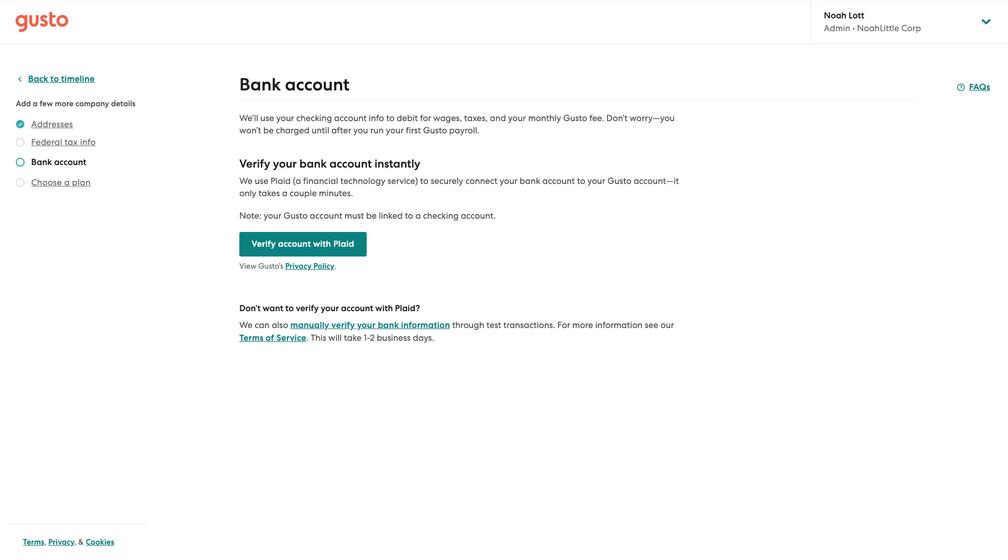 Task type: describe. For each thing, give the bounding box(es) containing it.
terms inside we can also manually verify your bank information through test transactions. for more information see our terms of service . this will take 1-2 business days.
[[239, 333, 264, 344]]

federal
[[31, 137, 62, 147]]

federal tax info button
[[31, 136, 96, 148]]

cookies
[[86, 538, 114, 547]]

plaid?
[[395, 303, 420, 314]]

2 check image from the top
[[16, 158, 25, 167]]

•
[[852, 23, 855, 33]]

1 horizontal spatial bank
[[239, 74, 281, 95]]

info inside we'll use your checking account info to debit for wages, taxes, and your monthly gusto fee. don't worry—you won't be charged until after you run your first gusto payroll.
[[369, 113, 384, 123]]

securely
[[431, 176, 463, 186]]

1 vertical spatial terms
[[23, 538, 44, 547]]

2 , from the left
[[74, 538, 76, 547]]

details
[[111, 99, 136, 108]]

technology
[[340, 176, 385, 186]]

verify account with plaid button
[[239, 232, 367, 257]]

a inside the verify your bank account instantly we use plaid (a financial technology service) to securely connect your bank account to your gusto account—it only takes a couple minutes.
[[282, 188, 288, 198]]

gusto's
[[258, 262, 283, 271]]

transactions.
[[503, 320, 555, 330]]

account inside we'll use your checking account info to debit for wages, taxes, and your monthly gusto fee. don't worry—you won't be charged until after you run your first gusto payroll.
[[334, 113, 367, 123]]

lott
[[849, 10, 864, 21]]

tax
[[65, 137, 78, 147]]

payroll.
[[449, 125, 479, 136]]

faqs
[[969, 82, 990, 93]]

couple
[[290, 188, 317, 198]]

service)
[[388, 176, 418, 186]]

a inside the choose a plan button
[[64, 177, 70, 188]]

bank account inside list
[[31, 157, 86, 168]]

choose
[[31, 177, 62, 188]]

to inside button
[[50, 74, 59, 84]]

(a
[[293, 176, 301, 186]]

can
[[255, 320, 270, 330]]

taxes,
[[464, 113, 488, 123]]

1-
[[364, 333, 370, 343]]

and
[[490, 113, 506, 123]]

policy
[[313, 262, 335, 271]]

we can also manually verify your bank information through test transactions. for more information see our terms of service . this will take 1-2 business days.
[[239, 320, 674, 344]]

plan
[[72, 177, 91, 188]]

2
[[370, 333, 375, 343]]

admin
[[824, 23, 850, 33]]

bank inside we can also manually verify your bank information through test transactions. for more information see our terms of service . this will take 1-2 business days.
[[378, 320, 399, 331]]

wages,
[[433, 113, 462, 123]]

linked
[[379, 211, 403, 221]]

use inside the verify your bank account instantly we use plaid (a financial technology service) to securely connect your bank account to your gusto account—it only takes a couple minutes.
[[255, 176, 268, 186]]

1 vertical spatial be
[[366, 211, 377, 221]]

verify for account
[[252, 239, 276, 250]]

company
[[76, 99, 109, 108]]

days.
[[413, 333, 434, 343]]

worry—you
[[630, 113, 675, 123]]

verify for your
[[239, 157, 270, 171]]

2 information from the left
[[595, 320, 643, 330]]

few
[[40, 99, 53, 108]]

federal tax info
[[31, 137, 96, 147]]

addresses button
[[31, 118, 73, 130]]

verify your bank account instantly we use plaid (a financial technology service) to securely connect your bank account to your gusto account—it only takes a couple minutes.
[[239, 157, 679, 198]]

gusto down couple
[[284, 211, 308, 221]]

privacy policy link
[[285, 262, 335, 271]]

view
[[239, 262, 256, 271]]

gusto left the fee.
[[563, 113, 587, 123]]

of
[[266, 333, 274, 344]]

account.
[[461, 211, 496, 221]]

account—it
[[634, 176, 679, 186]]

back to timeline button
[[16, 73, 95, 85]]

we inside the verify your bank account instantly we use plaid (a financial technology service) to securely connect your bank account to your gusto account—it only takes a couple minutes.
[[239, 176, 253, 186]]

1 horizontal spatial .
[[335, 262, 336, 271]]

timeline
[[61, 74, 95, 84]]

1 horizontal spatial with
[[375, 303, 393, 314]]

circle check image
[[16, 118, 25, 130]]

bank inside list
[[31, 157, 52, 168]]

0 vertical spatial bank account
[[239, 74, 350, 95]]

plaid inside the verify your bank account instantly we use plaid (a financial technology service) to securely connect your bank account to your gusto account—it only takes a couple minutes.
[[271, 176, 291, 186]]

connect
[[465, 176, 498, 186]]

terms link
[[23, 538, 44, 547]]

only
[[239, 188, 256, 198]]

manually verify your bank information button
[[290, 320, 450, 332]]

1 information from the left
[[401, 320, 450, 331]]

want
[[263, 303, 283, 314]]

account inside list
[[54, 157, 86, 168]]

view gusto's privacy policy .
[[239, 262, 336, 271]]

through
[[452, 320, 484, 330]]

don't inside we'll use your checking account info to debit for wages, taxes, and your monthly gusto fee. don't worry—you won't be charged until after you run your first gusto payroll.
[[606, 113, 628, 123]]

until
[[312, 125, 329, 136]]

verify account with plaid
[[252, 239, 354, 250]]

takes
[[259, 188, 280, 198]]

financial
[[303, 176, 338, 186]]

we'll use your checking account info to debit for wages, taxes, and your monthly gusto fee. don't worry—you won't be charged until after you run your first gusto payroll.
[[239, 113, 675, 136]]

choose a plan
[[31, 177, 91, 188]]



Task type: vqa. For each thing, say whether or not it's contained in the screenshot.
Last
no



Task type: locate. For each thing, give the bounding box(es) containing it.
also
[[272, 320, 288, 330]]

0 horizontal spatial checking
[[296, 113, 332, 123]]

0 vertical spatial info
[[369, 113, 384, 123]]

1 vertical spatial more
[[572, 320, 593, 330]]

to inside we'll use your checking account info to debit for wages, taxes, and your monthly gusto fee. don't worry—you won't be charged until after you run your first gusto payroll.
[[386, 113, 395, 123]]

privacy down verify account with plaid button
[[285, 262, 312, 271]]

for
[[420, 113, 431, 123]]

account inside button
[[278, 239, 311, 250]]

noah
[[824, 10, 847, 21]]

check image up check image
[[16, 158, 25, 167]]

won't
[[239, 125, 261, 136]]

1 check image from the top
[[16, 138, 25, 147]]

your inside we can also manually verify your bank information through test transactions. for more information see our terms of service . this will take 1-2 business days.
[[357, 320, 376, 331]]

1 horizontal spatial terms
[[239, 333, 264, 344]]

1 vertical spatial checking
[[423, 211, 459, 221]]

be right must at top
[[366, 211, 377, 221]]

bank up financial
[[300, 157, 327, 171]]

bank up choose
[[31, 157, 52, 168]]

1 vertical spatial privacy
[[48, 538, 74, 547]]

1 vertical spatial verify
[[252, 239, 276, 250]]

plaid inside button
[[333, 239, 354, 250]]

. inside we can also manually verify your bank information through test transactions. for more information see our terms of service . this will take 1-2 business days.
[[306, 333, 308, 343]]

information up days.
[[401, 320, 450, 331]]

bank account
[[239, 74, 350, 95], [31, 157, 86, 168]]

verify inside the verify your bank account instantly we use plaid (a financial technology service) to securely connect your bank account to your gusto account—it only takes a couple minutes.
[[239, 157, 270, 171]]

business
[[377, 333, 411, 343]]

verify up manually
[[296, 303, 319, 314]]

1 we from the top
[[239, 176, 253, 186]]

plaid up policy
[[333, 239, 354, 250]]

. down verify account with plaid button
[[335, 262, 336, 271]]

0 vertical spatial .
[[335, 262, 336, 271]]

first
[[406, 125, 421, 136]]

noah lott admin • noahlittle corp
[[824, 10, 921, 33]]

be
[[263, 125, 274, 136], [366, 211, 377, 221]]

0 vertical spatial use
[[260, 113, 274, 123]]

0 horizontal spatial with
[[313, 239, 331, 250]]

don't up can
[[239, 303, 261, 314]]

gusto
[[563, 113, 587, 123], [423, 125, 447, 136], [607, 176, 632, 186], [284, 211, 308, 221]]

information left see
[[595, 320, 643, 330]]

more right for
[[572, 320, 593, 330]]

privacy link
[[48, 538, 74, 547]]

1 vertical spatial we
[[239, 320, 253, 330]]

2 vertical spatial bank
[[378, 320, 399, 331]]

terms down can
[[239, 333, 264, 344]]

gusto down for
[[423, 125, 447, 136]]

faqs button
[[957, 81, 990, 94]]

1 horizontal spatial ,
[[74, 538, 76, 547]]

verify up only
[[239, 157, 270, 171]]

more right few
[[55, 99, 74, 108]]

we
[[239, 176, 253, 186], [239, 320, 253, 330]]

note:
[[239, 211, 262, 221]]

0 vertical spatial bank
[[300, 157, 327, 171]]

1 , from the left
[[44, 538, 46, 547]]

1 horizontal spatial info
[[369, 113, 384, 123]]

our
[[661, 320, 674, 330]]

manually
[[290, 320, 329, 331]]

a right linked
[[415, 211, 421, 221]]

0 vertical spatial bank
[[239, 74, 281, 95]]

for
[[557, 320, 570, 330]]

0 vertical spatial terms
[[239, 333, 264, 344]]

0 horizontal spatial verify
[[296, 303, 319, 314]]

1 horizontal spatial privacy
[[285, 262, 312, 271]]

1 vertical spatial plaid
[[333, 239, 354, 250]]

must
[[344, 211, 364, 221]]

a left "plan"
[[64, 177, 70, 188]]

privacy for policy
[[285, 262, 312, 271]]

be right won't
[[263, 125, 274, 136]]

checking
[[296, 113, 332, 123], [423, 211, 459, 221]]

1 horizontal spatial be
[[366, 211, 377, 221]]

bank account up the charged
[[239, 74, 350, 95]]

1 vertical spatial don't
[[239, 303, 261, 314]]

1 vertical spatial check image
[[16, 158, 25, 167]]

a left few
[[33, 99, 38, 108]]

don't
[[606, 113, 628, 123], [239, 303, 261, 314]]

don't right the fee.
[[606, 113, 628, 123]]

instantly
[[375, 157, 420, 171]]

0 vertical spatial verify
[[296, 303, 319, 314]]

this
[[311, 333, 326, 343]]

account
[[285, 74, 350, 95], [334, 113, 367, 123], [54, 157, 86, 168], [329, 157, 372, 171], [542, 176, 575, 186], [310, 211, 342, 221], [278, 239, 311, 250], [341, 303, 373, 314]]

verify up the will
[[331, 320, 355, 331]]

with up policy
[[313, 239, 331, 250]]

service
[[276, 333, 306, 344]]

addresses
[[31, 119, 73, 129]]

bank right connect
[[520, 176, 540, 186]]

your
[[276, 113, 294, 123], [508, 113, 526, 123], [386, 125, 404, 136], [273, 157, 297, 171], [500, 176, 518, 186], [587, 176, 605, 186], [264, 211, 281, 221], [321, 303, 339, 314], [357, 320, 376, 331]]

1 vertical spatial verify
[[331, 320, 355, 331]]

verify
[[296, 303, 319, 314], [331, 320, 355, 331]]

0 horizontal spatial ,
[[44, 538, 46, 547]]

0 horizontal spatial more
[[55, 99, 74, 108]]

we left can
[[239, 320, 253, 330]]

back
[[28, 74, 48, 84]]

1 horizontal spatial bank
[[378, 320, 399, 331]]

0 vertical spatial we
[[239, 176, 253, 186]]

don't want to verify your account with plaid?
[[239, 303, 420, 314]]

home image
[[15, 12, 69, 32]]

0 horizontal spatial plaid
[[271, 176, 291, 186]]

verify inside button
[[252, 239, 276, 250]]

&
[[78, 538, 84, 547]]

a right takes at the left of page
[[282, 188, 288, 198]]

1 vertical spatial use
[[255, 176, 268, 186]]

bank up we'll
[[239, 74, 281, 95]]

0 horizontal spatial be
[[263, 125, 274, 136]]

bank up business
[[378, 320, 399, 331]]

verify
[[239, 157, 270, 171], [252, 239, 276, 250]]

charged
[[276, 125, 309, 136]]

after
[[331, 125, 351, 136]]

debit
[[397, 113, 418, 123]]

use inside we'll use your checking account info to debit for wages, taxes, and your monthly gusto fee. don't worry—you won't be charged until after you run your first gusto payroll.
[[260, 113, 274, 123]]

0 horizontal spatial bank
[[300, 157, 327, 171]]

gusto left account—it
[[607, 176, 632, 186]]

privacy for ,
[[48, 538, 74, 547]]

info right tax
[[80, 137, 96, 147]]

with inside button
[[313, 239, 331, 250]]

we'll
[[239, 113, 258, 123]]

check image down the circle check image
[[16, 138, 25, 147]]

bank account list
[[16, 118, 142, 191]]

take
[[344, 333, 362, 343]]

1 horizontal spatial more
[[572, 320, 593, 330]]

, left &
[[74, 538, 76, 547]]

checking up the until
[[296, 113, 332, 123]]

0 vertical spatial don't
[[606, 113, 628, 123]]

0 vertical spatial more
[[55, 99, 74, 108]]

2 horizontal spatial bank
[[520, 176, 540, 186]]

terms of service link
[[239, 333, 306, 344]]

, left privacy link
[[44, 538, 46, 547]]

noahlittle
[[857, 23, 899, 33]]

terms , privacy , & cookies
[[23, 538, 114, 547]]

terms left privacy link
[[23, 538, 44, 547]]

be inside we'll use your checking account info to debit for wages, taxes, and your monthly gusto fee. don't worry—you won't be charged until after you run your first gusto payroll.
[[263, 125, 274, 136]]

1 vertical spatial .
[[306, 333, 308, 343]]

will
[[328, 333, 342, 343]]

0 horizontal spatial information
[[401, 320, 450, 331]]

more inside we can also manually verify your bank information through test transactions. for more information see our terms of service . this will take 1-2 business days.
[[572, 320, 593, 330]]

check image
[[16, 179, 25, 187]]

1 horizontal spatial information
[[595, 320, 643, 330]]

bank account up the choose a plan button
[[31, 157, 86, 168]]

0 vertical spatial be
[[263, 125, 274, 136]]

.
[[335, 262, 336, 271], [306, 333, 308, 343]]

info inside federal tax info button
[[80, 137, 96, 147]]

we up only
[[239, 176, 253, 186]]

check image
[[16, 138, 25, 147], [16, 158, 25, 167]]

run
[[370, 125, 384, 136]]

bank
[[300, 157, 327, 171], [520, 176, 540, 186], [378, 320, 399, 331]]

1 vertical spatial bank
[[31, 157, 52, 168]]

1 horizontal spatial don't
[[606, 113, 628, 123]]

with up manually verify your bank information button
[[375, 303, 393, 314]]

0 horizontal spatial bank
[[31, 157, 52, 168]]

info up run
[[369, 113, 384, 123]]

use right we'll
[[260, 113, 274, 123]]

gusto inside the verify your bank account instantly we use plaid (a financial technology service) to securely connect your bank account to your gusto account—it only takes a couple minutes.
[[607, 176, 632, 186]]

1 vertical spatial bank account
[[31, 157, 86, 168]]

monthly
[[528, 113, 561, 123]]

. left the this
[[306, 333, 308, 343]]

1 horizontal spatial checking
[[423, 211, 459, 221]]

fee.
[[589, 113, 604, 123]]

corp
[[901, 23, 921, 33]]

0 horizontal spatial info
[[80, 137, 96, 147]]

0 vertical spatial verify
[[239, 157, 270, 171]]

0 horizontal spatial .
[[306, 333, 308, 343]]

we inside we can also manually verify your bank information through test transactions. for more information see our terms of service . this will take 1-2 business days.
[[239, 320, 253, 330]]

add
[[16, 99, 31, 108]]

0 horizontal spatial privacy
[[48, 538, 74, 547]]

terms
[[239, 333, 264, 344], [23, 538, 44, 547]]

info
[[369, 113, 384, 123], [80, 137, 96, 147]]

choose a plan button
[[31, 176, 91, 189]]

verify up gusto's
[[252, 239, 276, 250]]

you
[[353, 125, 368, 136]]

1 vertical spatial info
[[80, 137, 96, 147]]

checking down securely on the top
[[423, 211, 459, 221]]

0 vertical spatial plaid
[[271, 176, 291, 186]]

1 vertical spatial bank
[[520, 176, 540, 186]]

1 horizontal spatial bank account
[[239, 74, 350, 95]]

1 horizontal spatial plaid
[[333, 239, 354, 250]]

checking inside we'll use your checking account info to debit for wages, taxes, and your monthly gusto fee. don't worry—you won't be charged until after you run your first gusto payroll.
[[296, 113, 332, 123]]

add a few more company details
[[16, 99, 136, 108]]

verify inside we can also manually verify your bank information through test transactions. for more information see our terms of service . this will take 1-2 business days.
[[331, 320, 355, 331]]

back to timeline
[[28, 74, 95, 84]]

minutes.
[[319, 188, 353, 198]]

cookies button
[[86, 537, 114, 549]]

0 horizontal spatial bank account
[[31, 157, 86, 168]]

plaid
[[271, 176, 291, 186], [333, 239, 354, 250]]

test
[[486, 320, 501, 330]]

2 we from the top
[[239, 320, 253, 330]]

0 horizontal spatial don't
[[239, 303, 261, 314]]

more
[[55, 99, 74, 108], [572, 320, 593, 330]]

use up takes at the left of page
[[255, 176, 268, 186]]

privacy
[[285, 262, 312, 271], [48, 538, 74, 547]]

0 vertical spatial checking
[[296, 113, 332, 123]]

privacy left &
[[48, 538, 74, 547]]

note: your gusto account must be linked to a checking account.
[[239, 211, 496, 221]]

0 vertical spatial with
[[313, 239, 331, 250]]

a
[[33, 99, 38, 108], [64, 177, 70, 188], [282, 188, 288, 198], [415, 211, 421, 221]]

0 vertical spatial check image
[[16, 138, 25, 147]]

1 horizontal spatial verify
[[331, 320, 355, 331]]

information
[[401, 320, 450, 331], [595, 320, 643, 330]]

0 vertical spatial privacy
[[285, 262, 312, 271]]

to
[[50, 74, 59, 84], [386, 113, 395, 123], [420, 176, 429, 186], [577, 176, 585, 186], [405, 211, 413, 221], [285, 303, 294, 314]]

0 horizontal spatial terms
[[23, 538, 44, 547]]

plaid left (a
[[271, 176, 291, 186]]

1 vertical spatial with
[[375, 303, 393, 314]]

see
[[645, 320, 658, 330]]



